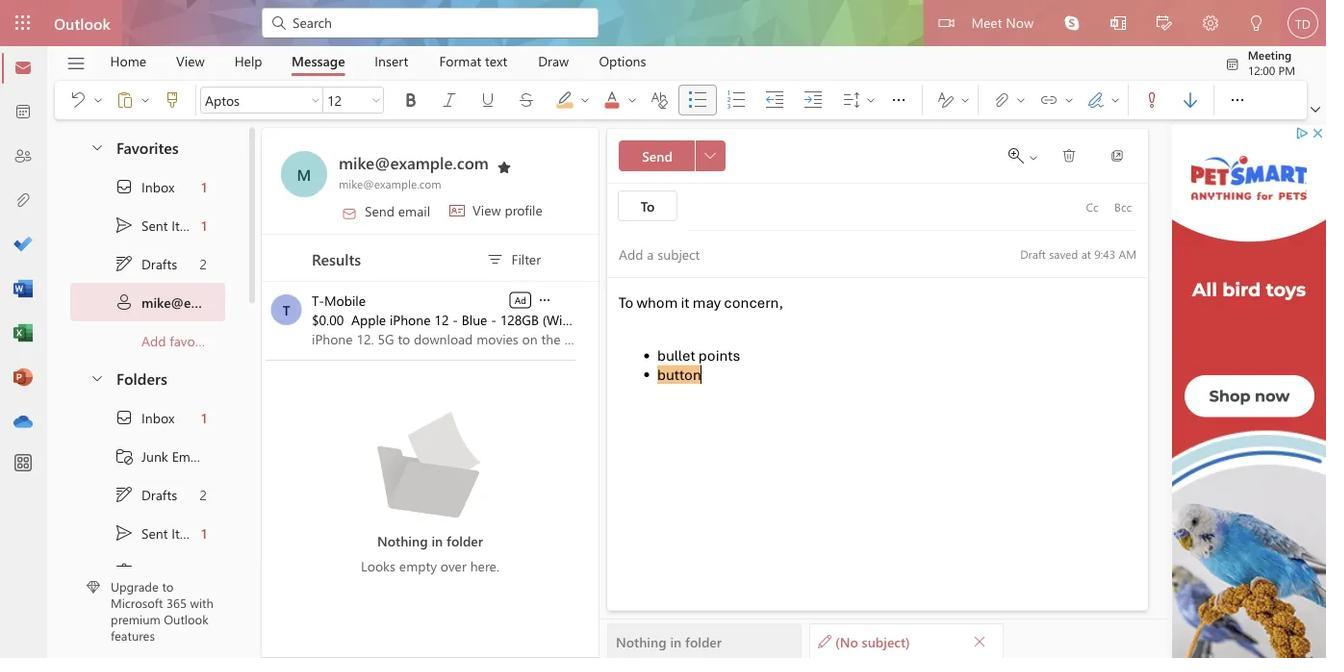 Task type: locate. For each thing, give the bounding box(es) containing it.
 button left font color icon
[[578, 85, 593, 116]]

 drafts up 
[[115, 254, 177, 273]]

 filter
[[486, 250, 541, 269]]

0 vertical spatial to
[[641, 197, 655, 215]]

view up  button
[[176, 52, 205, 70]]

1 vertical spatial  tree item
[[70, 514, 225, 552]]

nothing inside "nothing in folder" button
[[616, 633, 667, 650]]

 drafts inside favorites tree
[[115, 254, 177, 273]]

 left folders
[[90, 370, 105, 385]]

2  sent items 1 from the top
[[115, 524, 207, 543]]

 inside tree item
[[115, 562, 134, 581]]

0 vertical spatial  drafts
[[115, 254, 177, 273]]

2 inside tree
[[200, 486, 207, 504]]

1 vertical spatial to
[[619, 294, 634, 312]]

sent inside tree
[[141, 524, 168, 542]]

0 vertical spatial items
[[172, 216, 204, 234]]

basic text group
[[200, 81, 918, 119]]

 button
[[507, 85, 546, 116]]

0 vertical spatial  button
[[1307, 100, 1324, 119]]

 right  
[[1062, 148, 1077, 164]]

2  tree item from the top
[[70, 475, 225, 514]]

 left font size text box
[[310, 94, 321, 106]]

mike@example.com up  send email in the left top of the page
[[339, 176, 441, 192]]

1 vertical spatial 2
[[200, 486, 207, 504]]

folder
[[447, 532, 483, 550], [685, 633, 722, 650]]

options
[[599, 52, 646, 70]]

inbox down favorites tree item
[[141, 178, 175, 196]]

in inside "nothing in folder" button
[[670, 633, 682, 650]]

 button right 
[[1062, 85, 1077, 116]]

inbox inside favorites tree
[[141, 178, 175, 196]]

send
[[642, 147, 673, 165], [365, 202, 395, 219]]

 right font size text box
[[371, 94, 382, 106]]

2  from the top
[[115, 408, 134, 427]]


[[889, 90, 909, 110], [1228, 90, 1247, 110], [537, 293, 552, 308]]

inbox inside tree
[[141, 409, 175, 427]]

font color image
[[603, 90, 641, 110]]

0 horizontal spatial in
[[432, 532, 443, 550]]

0 vertical spatial outlook
[[54, 13, 111, 33]]

$0.00 apple iphone 12 - blue - 128gb (with 24 monthly payments)
[[312, 310, 711, 328]]

drafts inside tree
[[141, 486, 177, 504]]

outlook down to
[[164, 611, 209, 628]]

1  tree item from the top
[[70, 244, 225, 283]]

0 vertical spatial 
[[1062, 148, 1077, 164]]

message
[[292, 52, 345, 70]]

0 horizontal spatial send
[[365, 202, 395, 219]]

 right  dropdown button
[[1311, 105, 1321, 115]]

outlook inside upgrade to microsoft 365 with premium outlook features
[[164, 611, 209, 628]]

- right 12
[[453, 310, 458, 328]]

1 up " mike@example.com"
[[202, 216, 207, 234]]

 button
[[546, 81, 594, 119], [593, 81, 641, 119], [90, 85, 106, 116], [138, 85, 153, 116], [578, 85, 593, 116], [1062, 85, 1077, 116]]

0 vertical spatial  inbox
[[115, 177, 175, 196]]

outlook
[[54, 13, 111, 33], [164, 611, 209, 628]]

insert
[[375, 52, 408, 70]]

1 vertical spatial outlook
[[164, 611, 209, 628]]

1 sent from the top
[[141, 216, 168, 234]]

0 vertical spatial  tree item
[[70, 206, 225, 244]]

0 horizontal spatial view
[[176, 52, 205, 70]]

folder inside button
[[685, 633, 722, 650]]

outlook up  button
[[54, 13, 111, 33]]

0 vertical spatial view
[[176, 52, 205, 70]]

 right 
[[92, 94, 104, 106]]

1  from the top
[[115, 177, 134, 196]]

2  from the top
[[115, 485, 134, 504]]

2  drafts from the top
[[115, 485, 177, 504]]

 sent items 1 up deleted
[[115, 524, 207, 543]]

 inside tree
[[115, 408, 134, 427]]

 up 
[[115, 254, 134, 273]]

decrease indent image
[[765, 90, 804, 110]]

 sent items 1 inside favorites tree
[[115, 216, 207, 235]]

 button right  dropdown button
[[1307, 100, 1324, 119]]

1 2 from the top
[[200, 255, 207, 273]]

2 for 
[[200, 255, 207, 273]]

nothing in folder looks empty over here.
[[361, 532, 499, 575]]

1 vertical spatial nothing
[[616, 633, 667, 650]]

1 horizontal spatial 
[[1311, 105, 1321, 115]]

 tree item up junk
[[70, 398, 225, 437]]

email
[[172, 447, 204, 465]]

mike@example.com
[[339, 151, 489, 173], [339, 176, 441, 192], [141, 293, 265, 311]]

t mobile image
[[271, 295, 302, 325]]

 right 
[[140, 94, 151, 106]]

help
[[235, 52, 262, 70]]

2 vertical spatial items
[[191, 563, 224, 581]]

 down 
[[115, 485, 134, 504]]

 
[[937, 90, 971, 110]]

 button
[[57, 47, 95, 80]]

meet now
[[972, 13, 1034, 31]]

features
[[111, 627, 155, 644]]

0 vertical spatial sent
[[141, 216, 168, 234]]

mike@example.com up 'email'
[[339, 151, 489, 173]]

 tree item for 
[[70, 244, 225, 283]]

 up 
[[115, 408, 134, 427]]

 down favorites tree item
[[115, 177, 134, 196]]

 button
[[966, 628, 993, 655]]

1 vertical spatial drafts
[[141, 486, 177, 504]]

nothing
[[377, 532, 428, 550], [616, 633, 667, 650]]

1 vertical spatial  tree item
[[70, 398, 225, 437]]

2  tree item from the top
[[70, 398, 225, 437]]


[[1087, 90, 1106, 110]]

meet
[[972, 13, 1002, 31]]

 button down  
[[80, 129, 113, 165]]

cc
[[1086, 199, 1099, 215]]

tree
[[70, 398, 225, 658]]


[[992, 90, 1012, 110]]

nothing inside nothing in folder looks empty over here.
[[377, 532, 428, 550]]

tab list
[[95, 46, 661, 76]]

0 horizontal spatial  button
[[695, 141, 726, 171]]

1 vertical spatial 
[[115, 408, 134, 427]]

2 up " mike@example.com"
[[200, 255, 207, 273]]

 search field
[[262, 0, 599, 43]]

nothing in folder button
[[607, 624, 802, 658]]

 button
[[1050, 141, 1089, 171]]

1 vertical spatial inbox
[[141, 409, 175, 427]]

 button down message button
[[308, 87, 323, 114]]

 up (with
[[537, 293, 552, 308]]

 right 
[[1110, 94, 1121, 106]]

12
[[434, 310, 449, 328]]

 button down options button
[[593, 81, 641, 119]]

0 vertical spatial folder
[[447, 532, 483, 550]]

 tree item
[[70, 244, 225, 283], [70, 475, 225, 514]]

1 vertical spatial send
[[365, 202, 395, 219]]

drafts up  "tree item"
[[141, 255, 177, 273]]

 drafts down  tree item
[[115, 485, 177, 504]]

 sent items 1 up  "tree item"
[[115, 216, 207, 235]]

1 vertical spatial 
[[115, 562, 134, 581]]

 button right " "
[[880, 81, 918, 119]]

sent
[[141, 216, 168, 234], [141, 524, 168, 542]]

1 down favorites tree item
[[202, 178, 207, 196]]

 inside dropdown button
[[1228, 90, 1247, 110]]

 inside favorites tree
[[115, 254, 134, 273]]

tab list containing home
[[95, 46, 661, 76]]

0 vertical spatial  button
[[880, 81, 918, 119]]

1  inbox from the top
[[115, 177, 175, 196]]

2 vertical spatial mike@example.com
[[141, 293, 265, 311]]

pm
[[1279, 62, 1296, 77]]

0 horizontal spatial 
[[537, 293, 552, 308]]

0 vertical spatial 
[[115, 177, 134, 196]]

0 vertical spatial mike@example.com
[[339, 151, 489, 173]]

mike@example.com inside " mike@example.com"
[[141, 293, 265, 311]]

 button right 
[[90, 85, 106, 116]]

1 vertical spatial  tree item
[[70, 475, 225, 514]]

1 horizontal spatial nothing
[[616, 633, 667, 650]]

2 drafts from the top
[[141, 486, 177, 504]]

1 up the  deleted items
[[202, 524, 207, 542]]

0 horizontal spatial folder
[[447, 532, 483, 550]]

 inside tree
[[115, 485, 134, 504]]

to inside text box
[[619, 294, 634, 312]]

0 horizontal spatial nothing
[[377, 532, 428, 550]]

 mike@example.com
[[115, 293, 265, 312]]

2 sent from the top
[[141, 524, 168, 542]]

left-rail-appbar navigation
[[4, 46, 42, 445]]

 inside " "
[[1015, 94, 1027, 106]]

 send email
[[342, 202, 430, 221]]

 button inside favorites tree item
[[80, 129, 113, 165]]

 inbox for 
[[115, 177, 175, 196]]

send right 
[[365, 202, 395, 219]]

 button
[[1142, 0, 1188, 49]]

mike@example.com button
[[339, 151, 489, 176]]

 right  on the top right of the page
[[960, 94, 971, 106]]

to for to
[[641, 197, 655, 215]]


[[1009, 148, 1024, 164]]

 tree item
[[70, 167, 225, 206], [70, 398, 225, 437]]

 inbox up  tree item
[[115, 408, 175, 427]]


[[270, 13, 289, 33]]

 tree item
[[70, 283, 265, 321]]

sent inside favorites tree
[[141, 216, 168, 234]]

here.
[[470, 557, 499, 575]]

drafts for 
[[141, 486, 177, 504]]

 tree item up deleted
[[70, 514, 225, 552]]

 inbox
[[115, 177, 175, 196], [115, 408, 175, 427]]

1 vertical spatial in
[[670, 633, 682, 650]]

 button up (with
[[536, 290, 553, 309]]

1 vertical spatial 
[[115, 485, 134, 504]]

0 horizontal spatial  button
[[536, 290, 553, 309]]

1 vertical spatial view
[[473, 201, 501, 219]]


[[1110, 148, 1125, 164]]

 tree item up 
[[70, 244, 225, 283]]

 inside  
[[1028, 152, 1040, 164]]

- right blue
[[491, 310, 497, 328]]

looks
[[361, 557, 396, 575]]

folders
[[116, 367, 167, 388]]

 down 
[[1228, 90, 1247, 110]]

to for to whom it may concern,
[[619, 294, 634, 312]]

people image
[[13, 147, 33, 167]]

1 - from the left
[[453, 310, 458, 328]]


[[115, 177, 134, 196], [115, 408, 134, 427]]

folders tree item
[[70, 360, 225, 398]]

1 horizontal spatial -
[[491, 310, 497, 328]]

 for 
[[115, 485, 134, 504]]


[[1040, 90, 1059, 110]]

to left whom it
[[619, 294, 634, 312]]

 left  button
[[627, 94, 638, 106]]

word image
[[13, 280, 33, 299]]

button
[[657, 365, 701, 384]]

outlook banner
[[0, 0, 1326, 49]]

send up to button
[[642, 147, 673, 165]]

 tree item for 
[[70, 167, 225, 206]]

 inbox inside favorites tree
[[115, 177, 175, 196]]

draw button
[[524, 46, 583, 76]]


[[517, 90, 536, 110]]

1 vertical spatial 
[[705, 150, 716, 162]]

1 horizontal spatial folder
[[685, 633, 722, 650]]

 tree item down the favorites at the left top
[[70, 167, 225, 206]]

 tree item inside favorites tree
[[70, 244, 225, 283]]

 tree item
[[70, 206, 225, 244], [70, 514, 225, 552]]

am
[[1119, 246, 1137, 261]]

to down send button
[[641, 197, 655, 215]]

 right " "
[[889, 90, 909, 110]]

1 horizontal spatial  button
[[1307, 100, 1324, 119]]

to
[[162, 578, 174, 595]]

1 vertical spatial sent
[[141, 524, 168, 542]]

0 vertical spatial in
[[432, 532, 443, 550]]

sent up  tree item
[[141, 524, 168, 542]]

Font text field
[[201, 89, 307, 112]]

in inside nothing in folder looks empty over here.
[[432, 532, 443, 550]]

2 2 from the top
[[200, 486, 207, 504]]

 inbox down favorites tree item
[[115, 177, 175, 196]]

bullet
[[657, 347, 696, 365]]

1 vertical spatial folder
[[685, 633, 722, 650]]


[[937, 90, 956, 110]]

 up  tree item
[[115, 524, 134, 543]]

0 horizontal spatial 
[[705, 150, 716, 162]]

 up microsoft
[[115, 562, 134, 581]]

items up the  deleted items
[[172, 524, 204, 542]]

 right 
[[865, 94, 877, 106]]


[[115, 216, 134, 235], [115, 524, 134, 543]]

send button
[[619, 141, 696, 171]]

2  from the top
[[115, 524, 134, 543]]

inbox up ' junk email'
[[141, 409, 175, 427]]

4 1 from the top
[[202, 524, 207, 542]]

1 vertical spatial 
[[115, 524, 134, 543]]

1 vertical spatial  button
[[695, 141, 726, 171]]

saved
[[1049, 246, 1078, 261]]

 left font color icon
[[579, 94, 591, 106]]

0 horizontal spatial -
[[453, 310, 458, 328]]

 right 
[[1015, 94, 1027, 106]]

2 for 
[[200, 486, 207, 504]]

items up with
[[191, 563, 224, 581]]

 button down bullets 'image'
[[695, 141, 726, 171]]

0 vertical spatial 
[[1311, 105, 1321, 115]]

1 vertical spatial  drafts
[[115, 485, 177, 504]]


[[401, 90, 421, 110]]

1 horizontal spatial outlook
[[164, 611, 209, 628]]

1 vertical spatial  inbox
[[115, 408, 175, 427]]

1 horizontal spatial view
[[473, 201, 501, 219]]

1  from the top
[[115, 216, 134, 235]]

 inside message list "section"
[[537, 293, 552, 308]]

items
[[172, 216, 204, 234], [172, 524, 204, 542], [191, 563, 224, 581]]

 sent items 1
[[115, 216, 207, 235], [115, 524, 207, 543]]

0 horizontal spatial 
[[115, 562, 134, 581]]

 inbox inside tree
[[115, 408, 175, 427]]


[[486, 250, 505, 269]]

subject)
[[862, 633, 910, 650]]

 for  popup button to the top
[[1311, 105, 1321, 115]]

items inside favorites tree
[[172, 216, 204, 234]]


[[342, 206, 357, 221]]

0 vertical spatial  sent items 1
[[115, 216, 207, 235]]

sent down favorites tree item
[[141, 216, 168, 234]]

 drafts
[[115, 254, 177, 273], [115, 485, 177, 504]]

 right 
[[1064, 94, 1075, 106]]

m button
[[281, 151, 327, 197]]

0 vertical spatial send
[[642, 147, 673, 165]]

 drafts inside tree
[[115, 485, 177, 504]]

td image
[[1288, 8, 1319, 39]]

0 vertical spatial 2
[[200, 255, 207, 273]]

 down  
[[90, 139, 105, 154]]

in for nothing in folder looks empty over here.
[[432, 532, 443, 550]]

onedrive image
[[13, 413, 33, 432]]

0 vertical spatial drafts
[[141, 255, 177, 273]]

2  inbox from the top
[[115, 408, 175, 427]]

1 drafts from the top
[[141, 255, 177, 273]]

0 vertical spatial 
[[115, 254, 134, 273]]

0 vertical spatial 
[[115, 216, 134, 235]]

 tree item down junk
[[70, 475, 225, 514]]

 right 
[[1028, 152, 1040, 164]]

1 horizontal spatial 
[[1062, 148, 1077, 164]]

0 horizontal spatial to
[[619, 294, 634, 312]]

to inside button
[[641, 197, 655, 215]]

2 inbox from the top
[[141, 409, 175, 427]]

 inside favorites tree
[[115, 216, 134, 235]]

 inside button
[[1062, 148, 1077, 164]]

 sent items 1 inside tree
[[115, 524, 207, 543]]

mike@example.com up "favorite"
[[141, 293, 265, 311]]


[[497, 159, 512, 175]]

1 vertical spatial mike@example.com
[[339, 176, 441, 192]]

1 vertical spatial  sent items 1
[[115, 524, 207, 543]]

outlook link
[[54, 0, 111, 46]]

folder for nothing in folder looks empty over here.
[[447, 532, 483, 550]]

128gb
[[500, 310, 539, 328]]

 button
[[1098, 141, 1137, 171]]

bullets image
[[688, 90, 727, 110]]

 button
[[308, 87, 323, 114], [369, 87, 384, 114], [80, 129, 113, 165], [80, 360, 113, 396]]

1  from the top
[[115, 254, 134, 273]]

 inside favorites tree
[[115, 177, 134, 196]]

1 horizontal spatial to
[[641, 197, 655, 215]]

meeting
[[1248, 47, 1292, 62]]

 tree item
[[70, 437, 225, 475]]

to do image
[[13, 236, 33, 255]]

0 vertical spatial  tree item
[[70, 167, 225, 206]]

 inside reading pane main content
[[705, 150, 716, 162]]


[[1311, 105, 1321, 115], [705, 150, 716, 162]]

view button
[[162, 46, 219, 76]]

1 inbox from the top
[[141, 178, 175, 196]]

1 horizontal spatial 
[[889, 90, 909, 110]]

1 horizontal spatial in
[[670, 633, 682, 650]]

1  tree item from the top
[[70, 167, 225, 206]]

2 inside favorites tree
[[200, 255, 207, 273]]


[[115, 447, 134, 466]]

 button
[[880, 81, 918, 119], [536, 290, 553, 309]]

folder inside nothing in folder looks empty over here.
[[447, 532, 483, 550]]

0 horizontal spatial outlook
[[54, 13, 111, 33]]

1 vertical spatial  button
[[536, 290, 553, 309]]

 tree item down favorites tree item
[[70, 206, 225, 244]]

1 up email on the bottom left of the page
[[202, 409, 207, 427]]

view inside button
[[176, 52, 205, 70]]

 button inside reading pane main content
[[695, 141, 726, 171]]

2 horizontal spatial 
[[1228, 90, 1247, 110]]

1 horizontal spatial send
[[642, 147, 673, 165]]

apple
[[351, 310, 386, 328]]

2
[[200, 255, 207, 273], [200, 486, 207, 504]]

concern,
[[724, 294, 783, 312]]

 up 
[[115, 216, 134, 235]]

0 vertical spatial  tree item
[[70, 244, 225, 283]]

1 1 from the top
[[202, 178, 207, 196]]

mike@example.com image
[[281, 151, 327, 197]]


[[440, 90, 459, 110]]

junk
[[141, 447, 168, 465]]

drafts inside favorites tree
[[141, 255, 177, 273]]

monthly
[[597, 310, 646, 328]]

365
[[166, 595, 187, 612]]

 inside dropdown button
[[627, 94, 638, 106]]

0 vertical spatial inbox
[[141, 178, 175, 196]]

 right send button
[[705, 150, 716, 162]]

 button left folders
[[80, 360, 113, 396]]


[[116, 90, 135, 110]]

drafts down ' junk email'
[[141, 486, 177, 504]]

view right 
[[473, 201, 501, 219]]

1  sent items 1 from the top
[[115, 216, 207, 235]]

2 down email on the bottom left of the page
[[200, 486, 207, 504]]

inbox
[[141, 178, 175, 196], [141, 409, 175, 427]]

0 vertical spatial nothing
[[377, 532, 428, 550]]

items up " mike@example.com"
[[172, 216, 204, 234]]

1  drafts from the top
[[115, 254, 177, 273]]



Task type: vqa. For each thing, say whether or not it's contained in the screenshot.
second  Inbox from the top
no



Task type: describe. For each thing, give the bounding box(es) containing it.
 inside  
[[92, 94, 104, 106]]

 button
[[1219, 81, 1257, 119]]

in for nothing in folder
[[670, 633, 682, 650]]

send inside send button
[[642, 147, 673, 165]]

 button
[[153, 85, 192, 116]]

numbering image
[[727, 90, 765, 110]]


[[1181, 90, 1200, 110]]

 button
[[1234, 0, 1280, 49]]

 for 
[[115, 408, 134, 427]]

favorites tree item
[[70, 129, 225, 167]]

empty
[[399, 557, 437, 575]]

 inside  
[[960, 94, 971, 106]]


[[1111, 15, 1126, 31]]

drafts for 
[[141, 255, 177, 273]]

 inbox for 
[[115, 408, 175, 427]]

m
[[297, 164, 311, 184]]

2  tree item from the top
[[70, 514, 225, 552]]

results
[[312, 248, 361, 269]]

 button
[[1049, 0, 1095, 46]]

to button
[[618, 191, 678, 221]]


[[66, 53, 86, 74]]


[[478, 90, 498, 110]]

 inside favorites tree item
[[90, 139, 105, 154]]

mail image
[[13, 59, 33, 78]]

 junk email
[[115, 447, 204, 466]]

 for 
[[1062, 148, 1077, 164]]

 inside  
[[1110, 94, 1121, 106]]

favorites tree
[[70, 121, 265, 360]]

 button right font size text box
[[369, 87, 384, 114]]


[[650, 90, 669, 110]]


[[818, 635, 832, 648]]

calendar image
[[13, 103, 33, 122]]

reading pane main content
[[600, 120, 1168, 658]]

mike@example.com application
[[0, 0, 1326, 658]]

 button
[[59, 85, 90, 116]]

Font size text field
[[323, 89, 368, 112]]

items inside the  deleted items
[[191, 563, 224, 581]]

view inside message list "section"
[[473, 201, 501, 219]]


[[973, 635, 987, 648]]

files image
[[13, 192, 33, 211]]

 button down draw button
[[546, 81, 594, 119]]

 button
[[1095, 0, 1142, 49]]

tree containing 
[[70, 398, 225, 658]]

inbox for 
[[141, 409, 175, 427]]

email
[[398, 202, 430, 219]]

 inside folders tree item
[[90, 370, 105, 385]]

 
[[842, 90, 877, 110]]

Message body, press Alt+F10 to exit text field
[[619, 294, 1137, 561]]

 inside " "
[[865, 94, 877, 106]]

(with
[[543, 310, 575, 328]]

 button
[[1171, 85, 1210, 116]]

inbox for 
[[141, 178, 175, 196]]

clipboard group
[[59, 81, 192, 119]]

 inside tree
[[115, 524, 134, 543]]

 view profile
[[450, 201, 543, 219]]

excel image
[[13, 324, 33, 344]]

tags group
[[1133, 81, 1210, 116]]

premium features image
[[87, 581, 100, 594]]


[[115, 293, 134, 312]]

 button
[[106, 85, 138, 116]]

 
[[116, 90, 151, 110]]

 button inside basic text group
[[578, 85, 593, 116]]

Add a subject text field
[[607, 239, 1003, 270]]

 for 
[[115, 254, 134, 273]]

include group
[[983, 81, 1124, 119]]

bullet points button
[[657, 347, 740, 384]]

1 horizontal spatial  button
[[880, 81, 918, 119]]

1  tree item from the top
[[70, 206, 225, 244]]

 button right 
[[138, 85, 153, 116]]

 tree item for 
[[70, 398, 225, 437]]


[[1249, 15, 1265, 31]]

format
[[439, 52, 482, 70]]

nothing for nothing in folder
[[616, 633, 667, 650]]

 button
[[625, 85, 640, 116]]

cc button
[[1077, 192, 1108, 222]]


[[450, 203, 465, 218]]

format text
[[439, 52, 507, 70]]

 
[[992, 90, 1027, 110]]

 button inside folders tree item
[[80, 360, 113, 396]]

 tree item
[[70, 552, 225, 591]]

help button
[[220, 46, 277, 76]]

 drafts for 
[[115, 254, 177, 273]]


[[1065, 15, 1080, 31]]

12:00
[[1248, 62, 1276, 77]]

 for  popup button within reading pane main content
[[705, 150, 716, 162]]

folder for nothing in folder
[[685, 633, 722, 650]]

2 1 from the top
[[202, 216, 207, 234]]

add favorite tree item
[[70, 321, 225, 360]]

blue
[[462, 310, 487, 328]]

3 1 from the top
[[202, 409, 207, 427]]

 button
[[640, 85, 679, 116]]

iphone
[[390, 310, 431, 328]]

increase indent image
[[804, 90, 842, 110]]

message button
[[277, 46, 360, 76]]

 
[[1087, 90, 1121, 110]]

to whom it may concern,
[[619, 294, 783, 312]]

 button
[[1133, 85, 1171, 116]]

ad
[[515, 294, 527, 307]]

tab list inside mike@example.com application
[[95, 46, 661, 76]]

premium
[[111, 611, 160, 628]]

powerpoint image
[[13, 369, 33, 388]]

 drafts for 
[[115, 485, 177, 504]]


[[68, 90, 88, 110]]

 
[[1040, 90, 1075, 110]]

text highlight color image
[[555, 90, 594, 110]]

outlook inside banner
[[54, 13, 111, 33]]

(no
[[835, 633, 858, 650]]

t-mobile
[[312, 291, 366, 309]]

over
[[441, 557, 467, 575]]

mike@example.com  mike@example.com
[[339, 151, 512, 192]]

now
[[1006, 13, 1034, 31]]

 inside  
[[1064, 94, 1075, 106]]

 tree item for 
[[70, 475, 225, 514]]

more apps image
[[13, 454, 33, 474]]

upgrade
[[111, 578, 159, 595]]

microsoft
[[111, 595, 163, 612]]

message list section
[[262, 128, 711, 657]]

home
[[110, 52, 146, 70]]

 button inside include group
[[1062, 85, 1077, 116]]

 inside  
[[140, 94, 151, 106]]

favorites
[[116, 136, 179, 157]]

nothing for nothing in folder looks empty over here.
[[377, 532, 428, 550]]

Search field
[[291, 12, 587, 32]]

send inside  send email
[[365, 202, 395, 219]]

insert button
[[360, 46, 423, 76]]

1 vertical spatial items
[[172, 524, 204, 542]]


[[1225, 57, 1240, 72]]

 inside basic text group
[[889, 90, 909, 110]]

 button
[[430, 85, 469, 116]]

 for 
[[115, 177, 134, 196]]

2 - from the left
[[491, 310, 497, 328]]

 button
[[392, 85, 430, 116]]

 deleted items
[[115, 562, 224, 581]]

draw
[[538, 52, 569, 70]]

 (no subject)
[[818, 633, 910, 650]]


[[163, 90, 182, 110]]


[[1203, 15, 1219, 31]]

 for  deleted items
[[115, 562, 134, 581]]

upgrade to microsoft 365 with premium outlook features
[[111, 578, 214, 644]]

 button
[[469, 85, 507, 116]]

 
[[68, 90, 104, 110]]

draft saved at 9:43 am
[[1020, 246, 1137, 261]]

whom it
[[637, 294, 690, 312]]



